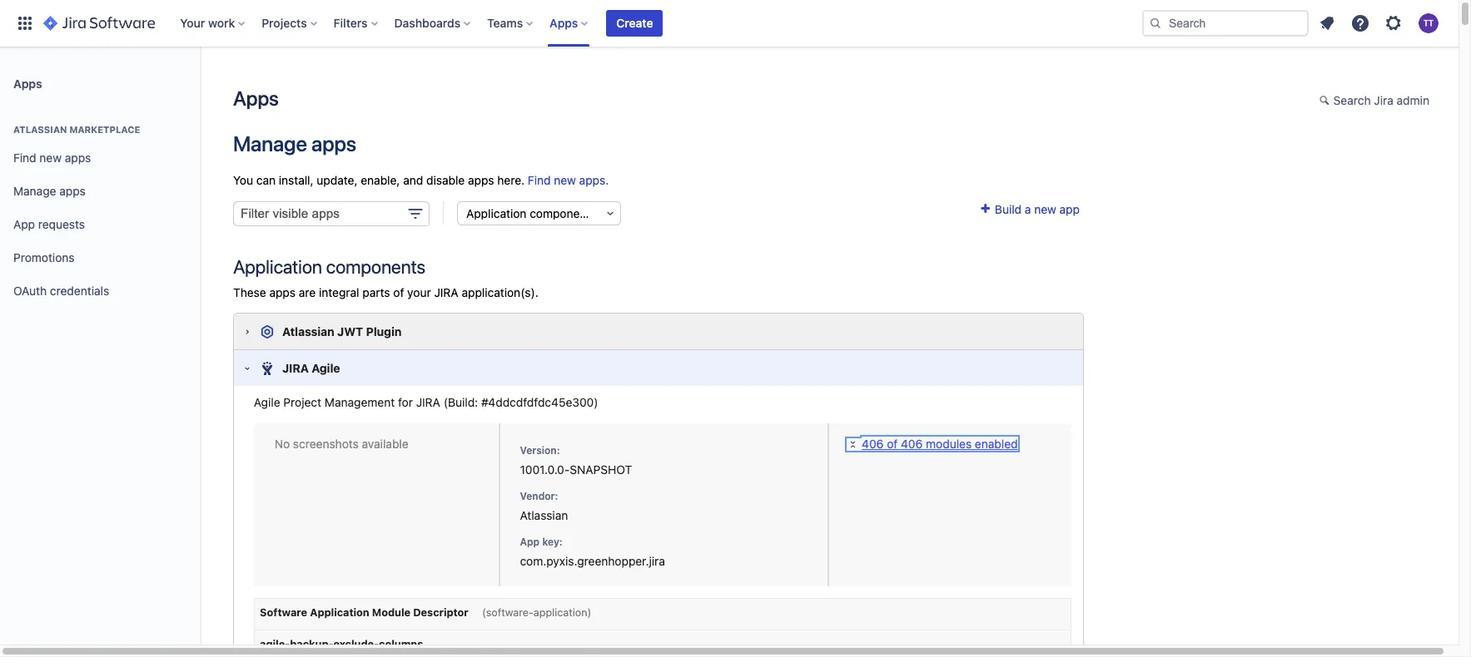 Task type: vqa. For each thing, say whether or not it's contained in the screenshot.
Unassigned related to GTMS-21
no



Task type: locate. For each thing, give the bounding box(es) containing it.
app
[[13, 217, 35, 231], [520, 536, 540, 549]]

2 horizontal spatial atlassian
[[520, 509, 568, 523]]

apps right "sidebar navigation" icon
[[233, 87, 279, 110]]

vendor: atlassian
[[520, 491, 568, 523]]

search jira admin
[[1334, 93, 1430, 107]]

0 horizontal spatial agile
[[254, 396, 280, 410]]

application components up integral
[[233, 256, 425, 278]]

no
[[275, 437, 290, 451]]

manage up app requests
[[13, 184, 56, 198]]

agile down atlassian jwt plugin
[[312, 361, 340, 376]]

descriptor
[[413, 607, 469, 619]]

apps down atlassian marketplace
[[65, 150, 91, 165]]

2 vertical spatial jira
[[416, 396, 440, 410]]

apps down appswitcher icon
[[13, 76, 42, 90]]

your work
[[180, 16, 235, 30]]

your profile and settings image
[[1419, 13, 1439, 33]]

marketplace
[[69, 124, 140, 135]]

app left key:
[[520, 536, 540, 549]]

manage up the can
[[233, 132, 307, 156]]

application up these on the left top
[[233, 256, 322, 278]]

find
[[13, 150, 36, 165], [528, 173, 551, 188]]

atlassian
[[13, 124, 67, 135], [282, 325, 334, 339], [520, 509, 568, 523]]

406
[[862, 437, 884, 451], [901, 437, 923, 451]]

jira up project
[[282, 361, 309, 376]]

software
[[260, 607, 307, 619]]

application down here.
[[466, 207, 527, 221]]

of
[[393, 286, 404, 300], [887, 437, 898, 451]]

new left apps.
[[554, 173, 576, 188]]

plugin
[[366, 325, 402, 339]]

0 horizontal spatial app
[[13, 217, 35, 231]]

0 horizontal spatial application components
[[233, 256, 425, 278]]

jira agile
[[282, 361, 340, 376]]

new right a
[[1034, 203, 1056, 217]]

build a new app
[[992, 203, 1080, 217]]

app requests link
[[7, 208, 193, 241]]

2 horizontal spatial new
[[1034, 203, 1056, 217]]

1 vertical spatial manage apps
[[13, 184, 86, 198]]

search
[[1334, 93, 1371, 107]]

integral
[[319, 286, 359, 300]]

application up agile-backup-exclude-columns in the bottom of the page
[[310, 607, 369, 619]]

apps inside apps popup button
[[550, 16, 578, 30]]

app for app key: com.pyxis.greenhopper.jira
[[520, 536, 540, 549]]

manage apps up app requests
[[13, 184, 86, 198]]

apps left here.
[[468, 173, 494, 188]]

1 406 from the left
[[862, 437, 884, 451]]

manage
[[233, 132, 307, 156], [13, 184, 56, 198]]

agile left project
[[254, 396, 280, 410]]

promotions
[[13, 250, 75, 264]]

apps
[[550, 16, 578, 30], [13, 76, 42, 90], [233, 87, 279, 110]]

2 vertical spatial application
[[310, 607, 369, 619]]

0 horizontal spatial atlassian
[[13, 124, 67, 135]]

components up parts
[[326, 256, 425, 278]]

com.pyxis.greenhopper.jira
[[520, 555, 665, 569]]

manage apps up install,
[[233, 132, 356, 156]]

components
[[530, 207, 596, 221], [326, 256, 425, 278]]

None field
[[233, 202, 430, 227]]

agile-backup-exclude-columns
[[260, 639, 423, 651]]

atlassian jwt plugin
[[282, 325, 402, 339]]

#4ddcdfdfdc45e300)
[[481, 396, 598, 410]]

0 horizontal spatial manage
[[13, 184, 56, 198]]

banner
[[0, 0, 1459, 47]]

app inside atlassian marketplace group
[[13, 217, 35, 231]]

1 vertical spatial app
[[520, 536, 540, 549]]

you can install, update, enable, and disable apps here. find new apps.
[[233, 173, 609, 188]]

1 horizontal spatial agile
[[312, 361, 340, 376]]

filters
[[334, 16, 368, 30]]

application)
[[534, 607, 591, 619]]

jira right your
[[434, 286, 459, 300]]

0 vertical spatial app
[[13, 217, 35, 231]]

version:
[[520, 445, 560, 457]]

small image
[[978, 203, 992, 216]]

1 horizontal spatial 406
[[901, 437, 923, 451]]

application(s).
[[462, 286, 539, 300]]

1 vertical spatial components
[[326, 256, 425, 278]]

app left requests
[[13, 217, 35, 231]]

small image
[[1319, 94, 1333, 107]]

1 vertical spatial manage
[[13, 184, 56, 198]]

agile
[[312, 361, 340, 376], [254, 396, 280, 410]]

find down atlassian marketplace
[[13, 150, 36, 165]]

application components down here.
[[466, 207, 596, 221]]

1 horizontal spatial manage
[[233, 132, 307, 156]]

1 horizontal spatial manage apps
[[233, 132, 356, 156]]

0 vertical spatial find
[[13, 150, 36, 165]]

new
[[39, 150, 62, 165], [554, 173, 576, 188], [1034, 203, 1056, 217]]

1 horizontal spatial find
[[528, 173, 551, 188]]

0 horizontal spatial components
[[326, 256, 425, 278]]

1 horizontal spatial components
[[530, 207, 596, 221]]

exclude-
[[333, 639, 379, 651]]

1 vertical spatial atlassian
[[282, 325, 334, 339]]

manage apps
[[233, 132, 356, 156], [13, 184, 86, 198]]

406 of 406 modules enabled link
[[847, 437, 1018, 451]]

0 horizontal spatial manage apps
[[13, 184, 86, 198]]

0 horizontal spatial apps
[[13, 76, 42, 90]]

1 horizontal spatial of
[[887, 437, 898, 451]]

0 vertical spatial agile
[[312, 361, 340, 376]]

0 vertical spatial jira
[[434, 286, 459, 300]]

apps right teams dropdown button
[[550, 16, 578, 30]]

0 vertical spatial manage
[[233, 132, 307, 156]]

admin
[[1397, 93, 1430, 107]]

atlassian for atlassian jwt plugin
[[282, 325, 334, 339]]

app key: com.pyxis.greenhopper.jira
[[520, 536, 665, 569]]

parts
[[362, 286, 390, 300]]

help image
[[1350, 13, 1370, 33]]

2 vertical spatial new
[[1034, 203, 1056, 217]]

1 vertical spatial new
[[554, 173, 576, 188]]

atlassian up "jira agile"
[[282, 325, 334, 339]]

atlassian down vendor:
[[520, 509, 568, 523]]

atlassian up find new apps on the left top
[[13, 124, 67, 135]]

project
[[283, 396, 322, 410]]

a
[[1025, 203, 1031, 217]]

enable,
[[361, 173, 400, 188]]

1 horizontal spatial new
[[554, 173, 576, 188]]

0 vertical spatial new
[[39, 150, 62, 165]]

1 vertical spatial application
[[233, 256, 322, 278]]

oauth credentials link
[[7, 275, 193, 308]]

agile project management for jira (build: #4ddcdfdfdc45e300)
[[254, 396, 598, 410]]

jira software image
[[43, 13, 155, 33], [43, 13, 155, 33]]

search image
[[1149, 17, 1162, 30]]

0 vertical spatial of
[[393, 286, 404, 300]]

0 vertical spatial manage apps
[[233, 132, 356, 156]]

1 horizontal spatial atlassian
[[282, 325, 334, 339]]

of left your
[[393, 286, 404, 300]]

0 vertical spatial application
[[466, 207, 527, 221]]

2 horizontal spatial apps
[[550, 16, 578, 30]]

apps button
[[545, 10, 595, 37]]

oauth credentials
[[13, 284, 109, 298]]

available
[[362, 437, 409, 451]]

build
[[995, 203, 1022, 217]]

atlassian for atlassian marketplace
[[13, 124, 67, 135]]

0 horizontal spatial 406
[[862, 437, 884, 451]]

2 406 from the left
[[901, 437, 923, 451]]

Search field
[[1142, 10, 1309, 37]]

can
[[256, 173, 276, 188]]

of left modules
[[887, 437, 898, 451]]

application
[[466, 207, 527, 221], [233, 256, 322, 278], [310, 607, 369, 619]]

0 horizontal spatial new
[[39, 150, 62, 165]]

components down find new apps. link
[[530, 207, 596, 221]]

search jira admin link
[[1311, 88, 1438, 115]]

apps
[[311, 132, 356, 156], [65, 150, 91, 165], [468, 173, 494, 188], [59, 184, 86, 198], [269, 286, 296, 300]]

jira right for
[[416, 396, 440, 410]]

new down atlassian marketplace
[[39, 150, 62, 165]]

0 vertical spatial atlassian
[[13, 124, 67, 135]]

0 vertical spatial components
[[530, 207, 596, 221]]

0 horizontal spatial of
[[393, 286, 404, 300]]

and
[[403, 173, 423, 188]]

software application module descriptor
[[260, 607, 469, 619]]

find right here.
[[528, 173, 551, 188]]

filters button
[[329, 10, 384, 37]]

vendor:
[[520, 491, 558, 503]]

0 horizontal spatial find
[[13, 150, 36, 165]]

1 vertical spatial jira
[[282, 361, 309, 376]]

0 vertical spatial application components
[[466, 207, 596, 221]]

atlassian link
[[520, 509, 568, 523]]

atlassian inside group
[[13, 124, 67, 135]]

1 horizontal spatial app
[[520, 536, 540, 549]]

dashboards
[[394, 16, 461, 30]]

app inside app key: com.pyxis.greenhopper.jira
[[520, 536, 540, 549]]

atlassian marketplace group
[[7, 107, 193, 313]]

1 vertical spatial agile
[[254, 396, 280, 410]]



Task type: describe. For each thing, give the bounding box(es) containing it.
apps up requests
[[59, 184, 86, 198]]

406 of 406 modules enabled
[[862, 437, 1018, 451]]

new inside atlassian marketplace group
[[39, 150, 62, 165]]

find new apps. link
[[528, 173, 609, 188]]

(software-application)
[[482, 607, 591, 619]]

settings image
[[1384, 13, 1404, 33]]

apps up update,
[[311, 132, 356, 156]]

your
[[180, 16, 205, 30]]

for
[[398, 396, 413, 410]]

jwt
[[337, 325, 363, 339]]

your
[[407, 286, 431, 300]]

appswitcher icon image
[[15, 13, 35, 33]]

teams
[[487, 16, 523, 30]]

find new apps link
[[7, 142, 193, 175]]

projects button
[[257, 10, 324, 37]]

1 vertical spatial find
[[528, 173, 551, 188]]

enabled
[[975, 437, 1018, 451]]

requests
[[38, 217, 85, 231]]

work
[[208, 16, 235, 30]]

manage apps inside atlassian marketplace group
[[13, 184, 86, 198]]

notifications image
[[1317, 13, 1337, 33]]

here.
[[497, 173, 525, 188]]

credentials
[[50, 284, 109, 298]]

these apps are integral parts of your jira application(s).
[[233, 286, 539, 300]]

your work button
[[175, 10, 252, 37]]

management
[[325, 396, 395, 410]]

1 horizontal spatial apps
[[233, 87, 279, 110]]

screenshots
[[293, 437, 359, 451]]

install,
[[279, 173, 314, 188]]

create
[[616, 16, 653, 30]]

(build:
[[444, 396, 478, 410]]

1 horizontal spatial application components
[[466, 207, 596, 221]]

1 vertical spatial of
[[887, 437, 898, 451]]

1 vertical spatial application components
[[233, 256, 425, 278]]

promotions link
[[7, 241, 193, 275]]

primary element
[[10, 0, 1142, 47]]

modules
[[926, 437, 972, 451]]

1001.0.0-
[[520, 463, 570, 477]]

dashboards button
[[389, 10, 477, 37]]

find inside atlassian marketplace group
[[13, 150, 36, 165]]

atlassian marketplace
[[13, 124, 140, 135]]

manage inside atlassian marketplace group
[[13, 184, 56, 198]]

find new apps
[[13, 150, 91, 165]]

2 vertical spatial atlassian
[[520, 509, 568, 523]]

snapshot
[[570, 463, 632, 477]]

agile-
[[260, 639, 290, 651]]

are
[[299, 286, 316, 300]]

no screenshots available
[[275, 437, 409, 451]]

disable
[[426, 173, 465, 188]]

sidebar navigation image
[[182, 67, 218, 100]]

teams button
[[482, 10, 540, 37]]

apps.
[[579, 173, 609, 188]]

module
[[372, 607, 411, 619]]

build a new app link
[[978, 203, 1080, 217]]

apps left are
[[269, 286, 296, 300]]

create button
[[606, 10, 663, 37]]

update,
[[317, 173, 358, 188]]

version: 1001.0.0-snapshot
[[520, 445, 632, 477]]

these
[[233, 286, 266, 300]]

oauth
[[13, 284, 47, 298]]

key:
[[542, 536, 563, 549]]

app requests
[[13, 217, 85, 231]]

(software-
[[482, 607, 534, 619]]

you
[[233, 173, 253, 188]]

app for app requests
[[13, 217, 35, 231]]

projects
[[262, 16, 307, 30]]

columns
[[379, 639, 423, 651]]

app
[[1060, 203, 1080, 217]]

banner containing your work
[[0, 0, 1459, 47]]

backup-
[[290, 639, 333, 651]]

manage apps link
[[7, 175, 193, 208]]

jira
[[1374, 93, 1394, 107]]



